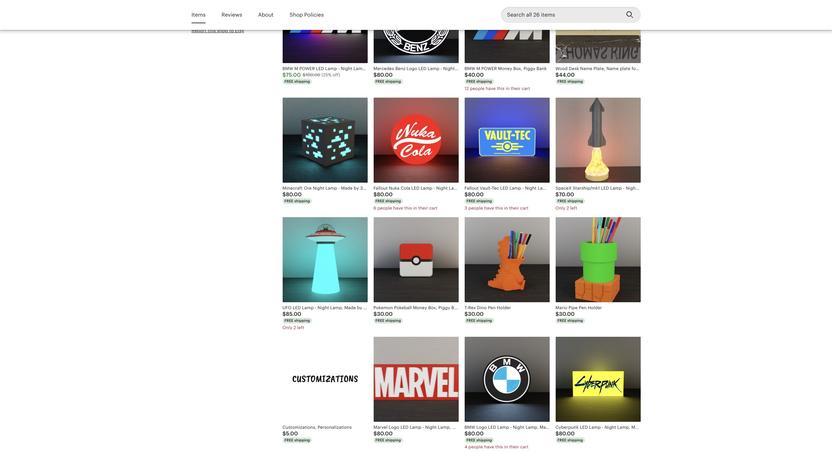 Task type: vqa. For each thing, say whether or not it's contained in the screenshot.
the bottom Box,
yes



Task type: describe. For each thing, give the bounding box(es) containing it.
have for 4 people have this in their cart
[[485, 445, 495, 450]]

money inside pokemon pokeball money box, piggy bank $ 30.00 free shipping
[[413, 306, 427, 311]]

cyberpunk led lamp - night lamp, made by 3d printer, table top or wall mountable image
[[556, 337, 641, 422]]

in inside bmw m power money box, piggy bank $ 40.00 free shipping 12 people have this in their cart
[[506, 86, 510, 91]]

in for 6 people have this in their cart
[[414, 206, 417, 211]]

rex
[[469, 306, 476, 311]]

free inside t-rex dino pen holder $ 30.00 free shipping
[[467, 319, 476, 323]]

30.00 inside 'mario pipe pen holder $ 30.00 free shipping'
[[559, 311, 575, 318]]

4
[[465, 445, 468, 450]]

$ inside $ 80.00 free shipping 4 people have this in their cart
[[465, 431, 468, 437]]

pen inside t-rex dino pen holder $ 30.00 free shipping
[[488, 306, 496, 311]]

Search all 26 items text field
[[501, 7, 621, 23]]

holder inside 'mario pipe pen holder $ 30.00 free shipping'
[[588, 306, 603, 311]]

only for 85.00
[[283, 325, 293, 330]]

85.00
[[286, 311, 301, 318]]

5.00
[[286, 431, 298, 437]]

free inside $ 80.00 free shipping 4 people have this in their cart
[[467, 439, 476, 443]]

$ inside $ 80.00 free shipping 3 people have this in their cart
[[465, 192, 468, 198]]

40.00
[[468, 72, 484, 78]]

mario pipe pen holder $ 30.00 free shipping
[[556, 306, 603, 323]]

this for 6 people have this in their cart
[[405, 206, 412, 211]]

this inside bmw m power money box, piggy bank $ 40.00 free shipping 12 people have this in their cart
[[497, 86, 505, 91]]

shop policies link
[[290, 7, 324, 23]]

$ inside $ 85.00 free shipping only 2 left
[[283, 311, 286, 318]]

have inside bmw m power money box, piggy bank $ 40.00 free shipping 12 people have this in their cart
[[486, 86, 496, 91]]

bank inside bmw m power money box, piggy bank $ 40.00 free shipping 12 people have this in their cart
[[537, 66, 547, 71]]

shipping inside $ 80.00 free shipping 3 people have this in their cart
[[477, 199, 492, 203]]

bmw logo led lamp - night lamp, made by 3d printer, table top or wall mountable image
[[465, 337, 550, 422]]

items link
[[192, 7, 206, 23]]

customizations,
[[283, 425, 317, 430]]

report
[[192, 28, 207, 33]]

80.00 inside $ 80.00 free shipping 3 people have this in their cart
[[468, 192, 484, 198]]

report this shop to etsy
[[192, 28, 244, 33]]

12
[[465, 86, 469, 91]]

mario pipe pen holder image
[[556, 217, 641, 303]]

t-
[[465, 306, 469, 311]]

this for 4 people have this in their cart
[[496, 445, 503, 450]]

this for 3 people have this in their cart
[[496, 206, 503, 211]]

in for 4 people have this in their cart
[[505, 445, 508, 450]]

about
[[258, 12, 274, 18]]

shipping inside pokemon pokeball money box, piggy bank $ 30.00 free shipping
[[386, 319, 401, 323]]

t-rex dino pen holder $ 30.00 free shipping
[[465, 306, 511, 323]]

shipping inside $ 80.00 free shipping 4 people have this in their cart
[[477, 439, 492, 443]]

pen inside 'mario pipe pen holder $ 30.00 free shipping'
[[579, 306, 587, 311]]

shipping inside $ 80.00 free shipping 6 people have this in their cart
[[386, 199, 401, 203]]

free inside pokemon pokeball money box, piggy bank $ 30.00 free shipping
[[376, 319, 385, 323]]

free inside $ 75.00 $ 100.00 (25% off) free shipping
[[285, 80, 294, 84]]

$ inside the $ 44.00 free shipping
[[556, 72, 559, 78]]

their for 3 people have this in their cart
[[510, 206, 519, 211]]

$ 80.00 free shipping 4 people have this in their cart
[[465, 431, 529, 450]]

free inside 'mario pipe pen holder $ 30.00 free shipping'
[[558, 319, 567, 323]]

customizations, personalizations $ 5.00 free shipping
[[283, 425, 352, 443]]

3
[[465, 206, 468, 211]]

only for 70.00
[[556, 206, 566, 211]]

bmw m power led lamp - night lamp, made by 3d printer, table top or wall mountable image
[[283, 0, 368, 63]]

30.00 inside pokemon pokeball money box, piggy bank $ 30.00 free shipping
[[377, 311, 393, 318]]

spacex starship/mk1 led lamp - night lamp, made by 3d printer, table top or wall mountable image
[[556, 98, 641, 183]]

shipping inside $ 85.00 free shipping only 2 left
[[295, 319, 310, 323]]

bmw m power money box, piggy bank image
[[465, 0, 550, 63]]

etsy
[[235, 28, 244, 33]]

shop
[[217, 28, 228, 33]]

44.00
[[559, 72, 575, 78]]

left for 85.00
[[297, 325, 304, 330]]

fallout vault-tec led lamp - night lamp, made by 3d printer, table top or wall mountable image
[[465, 98, 550, 183]]

cart inside bmw m power money box, piggy bank $ 40.00 free shipping 12 people have this in their cart
[[522, 86, 531, 91]]

$ inside $ 70.00 free shipping only 2 left
[[556, 192, 559, 198]]

have for 3 people have this in their cart
[[485, 206, 495, 211]]

reviews
[[222, 12, 242, 18]]

pokeball
[[394, 306, 412, 311]]

bmw m power money box, piggy bank $ 40.00 free shipping 12 people have this in their cart
[[465, 66, 547, 91]]

free inside customizations, personalizations $ 5.00 free shipping
[[285, 439, 294, 443]]

in for 3 people have this in their cart
[[505, 206, 508, 211]]

shipping inside customizations, personalizations $ 5.00 free shipping
[[295, 439, 310, 443]]



Task type: locate. For each thing, give the bounding box(es) containing it.
80.00
[[377, 72, 393, 78], [286, 192, 302, 198], [377, 192, 393, 198], [468, 192, 484, 198], [377, 431, 393, 437], [468, 431, 484, 437], [559, 431, 575, 437]]

0 horizontal spatial 30.00
[[377, 311, 393, 318]]

people for 4 people have this in their cart
[[469, 445, 483, 450]]

items
[[192, 12, 206, 18]]

80.00 inside $ 80.00 free shipping 6 people have this in their cart
[[377, 192, 393, 198]]

people right 12
[[470, 86, 485, 91]]

left inside $ 85.00 free shipping only 2 left
[[297, 325, 304, 330]]

have inside $ 80.00 free shipping 4 people have this in their cart
[[485, 445, 495, 450]]

box, right pokeball
[[429, 306, 438, 311]]

people for 6 people have this in their cart
[[378, 206, 392, 211]]

1 horizontal spatial money
[[498, 66, 513, 71]]

1 30.00 from the left
[[377, 311, 393, 318]]

bank inside pokemon pokeball money box, piggy bank $ 30.00 free shipping
[[452, 306, 462, 311]]

people inside bmw m power money box, piggy bank $ 40.00 free shipping 12 people have this in their cart
[[470, 86, 485, 91]]

0 vertical spatial left
[[571, 206, 578, 211]]

pokemon pokeball money box, piggy bank image
[[374, 217, 459, 303]]

have down power
[[486, 86, 496, 91]]

mario
[[556, 306, 568, 311]]

$ inside 'mario pipe pen holder $ 30.00 free shipping'
[[556, 311, 559, 318]]

pen right dino
[[488, 306, 496, 311]]

this inside $ 80.00 free shipping 3 people have this in their cart
[[496, 206, 503, 211]]

pen
[[488, 306, 496, 311], [579, 306, 587, 311]]

$ 80.00 free shipping 3 people have this in their cart
[[465, 192, 529, 211]]

30.00 down mario
[[559, 311, 575, 318]]

in inside $ 80.00 free shipping 4 people have this in their cart
[[505, 445, 508, 450]]

3 30.00 from the left
[[559, 311, 575, 318]]

2 horizontal spatial 30.00
[[559, 311, 575, 318]]

$ inside customizations, personalizations $ 5.00 free shipping
[[283, 431, 286, 437]]

shipping inside 'mario pipe pen holder $ 30.00 free shipping'
[[568, 319, 584, 323]]

0 vertical spatial piggy
[[524, 66, 536, 71]]

piggy inside pokemon pokeball money box, piggy bank $ 30.00 free shipping
[[439, 306, 451, 311]]

cart
[[522, 86, 531, 91], [430, 206, 438, 211], [521, 206, 529, 211], [521, 445, 529, 450]]

free inside $ 80.00 free shipping 3 people have this in their cart
[[467, 199, 476, 203]]

only inside $ 70.00 free shipping only 2 left
[[556, 206, 566, 211]]

6
[[374, 206, 377, 211]]

2 down 70.00
[[567, 206, 570, 211]]

left
[[571, 206, 578, 211], [297, 325, 304, 330]]

30.00 inside t-rex dino pen holder $ 30.00 free shipping
[[468, 311, 484, 318]]

mercedes benz logo led lamp - night lamp, made by 3d printer, rgb(changeable color), usb powered, table top or wall mountable image
[[374, 0, 459, 63]]

0 vertical spatial money
[[498, 66, 513, 71]]

have right 3
[[485, 206, 495, 211]]

shipping
[[295, 80, 310, 84], [386, 80, 401, 84], [477, 80, 492, 84], [568, 80, 584, 84], [295, 199, 310, 203], [386, 199, 401, 203], [477, 199, 492, 203], [568, 199, 584, 203], [295, 319, 310, 323], [386, 319, 401, 323], [477, 319, 492, 323], [568, 319, 584, 323], [295, 439, 310, 443], [386, 439, 401, 443], [477, 439, 492, 443], [568, 439, 584, 443]]

pen right pipe
[[579, 306, 587, 311]]

about link
[[258, 7, 274, 23]]

2 inside $ 70.00 free shipping only 2 left
[[567, 206, 570, 211]]

80.00 inside $ 80.00 free shipping 4 people have this in their cart
[[468, 431, 484, 437]]

in inside $ 80.00 free shipping 6 people have this in their cart
[[414, 206, 417, 211]]

0 horizontal spatial piggy
[[439, 306, 451, 311]]

wood desk name plate, name plate for desk, desk nameplate,office desk sign, name plate,graduation gift image
[[556, 0, 641, 63]]

2 holder from the left
[[588, 306, 603, 311]]

1 horizontal spatial pen
[[579, 306, 587, 311]]

shipping inside $ 75.00 $ 100.00 (25% off) free shipping
[[295, 80, 310, 84]]

0 horizontal spatial 2
[[294, 325, 296, 330]]

$ 80.00 free shipping 6 people have this in their cart
[[374, 192, 438, 211]]

1 vertical spatial bank
[[452, 306, 462, 311]]

only
[[556, 206, 566, 211], [283, 325, 293, 330]]

0 vertical spatial only
[[556, 206, 566, 211]]

free inside the $ 44.00 free shipping
[[558, 80, 567, 84]]

0 horizontal spatial only
[[283, 325, 293, 330]]

0 horizontal spatial left
[[297, 325, 304, 330]]

to
[[229, 28, 234, 33]]

free inside bmw m power money box, piggy bank $ 40.00 free shipping 12 people have this in their cart
[[467, 80, 476, 84]]

marvel logo led lamp - night lamp, made by 3d printer, table top or wall mountable image
[[374, 337, 459, 422]]

box, inside bmw m power money box, piggy bank $ 40.00 free shipping 12 people have this in their cart
[[514, 66, 523, 71]]

fallout nuka cola led lamp - night lamp, made by 3d printer, table top or wall mountable image
[[374, 98, 459, 183]]

their inside $ 80.00 free shipping 4 people have this in their cart
[[510, 445, 519, 450]]

2
[[567, 206, 570, 211], [294, 325, 296, 330]]

only down 85.00
[[283, 325, 293, 330]]

1 vertical spatial 2
[[294, 325, 296, 330]]

$ 80.00 free shipping
[[374, 72, 401, 84], [283, 192, 310, 203], [374, 431, 401, 443], [556, 431, 584, 443]]

$ 44.00 free shipping
[[556, 72, 584, 84]]

report this shop to etsy link
[[192, 28, 244, 33]]

1 horizontal spatial only
[[556, 206, 566, 211]]

have inside $ 80.00 free shipping 6 people have this in their cart
[[394, 206, 403, 211]]

70.00
[[559, 192, 575, 198]]

minecraft ore night lamp - made by 3d printer, rgb(changeable color), usb powered, table top or wall mountable, gamer gift, gaming decor image
[[283, 98, 368, 183]]

0 horizontal spatial money
[[413, 306, 427, 311]]

free inside $ 80.00 free shipping 6 people have this in their cart
[[376, 199, 385, 203]]

$
[[283, 72, 286, 78], [374, 72, 377, 78], [465, 72, 468, 78], [556, 72, 559, 78], [303, 73, 306, 78], [283, 192, 286, 198], [374, 192, 377, 198], [465, 192, 468, 198], [556, 192, 559, 198], [283, 311, 286, 318], [374, 311, 377, 318], [465, 311, 468, 318], [556, 311, 559, 318], [283, 431, 286, 437], [374, 431, 377, 437], [465, 431, 468, 437], [556, 431, 559, 437]]

people inside $ 80.00 free shipping 6 people have this in their cart
[[378, 206, 392, 211]]

have inside $ 80.00 free shipping 3 people have this in their cart
[[485, 206, 495, 211]]

$ 70.00 free shipping only 2 left
[[556, 192, 584, 211]]

$ 75.00 $ 100.00 (25% off) free shipping
[[283, 72, 340, 84]]

only inside $ 85.00 free shipping only 2 left
[[283, 325, 293, 330]]

this
[[208, 28, 216, 33], [497, 86, 505, 91], [405, 206, 412, 211], [496, 206, 503, 211], [496, 445, 503, 450]]

left down 70.00
[[571, 206, 578, 211]]

personalizations
[[318, 425, 352, 430]]

policies
[[305, 12, 324, 18]]

holder right dino
[[497, 306, 511, 311]]

1 pen from the left
[[488, 306, 496, 311]]

1 vertical spatial money
[[413, 306, 427, 311]]

their for 4 people have this in their cart
[[510, 445, 519, 450]]

1 vertical spatial left
[[297, 325, 304, 330]]

cart for 3 people have this in their cart
[[521, 206, 529, 211]]

their
[[511, 86, 521, 91], [419, 206, 428, 211], [510, 206, 519, 211], [510, 445, 519, 450]]

left for 70.00
[[571, 206, 578, 211]]

money
[[498, 66, 513, 71], [413, 306, 427, 311]]

box, inside pokemon pokeball money box, piggy bank $ 30.00 free shipping
[[429, 306, 438, 311]]

0 horizontal spatial box,
[[429, 306, 438, 311]]

in inside $ 80.00 free shipping 3 people have this in their cart
[[505, 206, 508, 211]]

money right pokeball
[[413, 306, 427, 311]]

bank
[[537, 66, 547, 71], [452, 306, 462, 311]]

their inside $ 80.00 free shipping 6 people have this in their cart
[[419, 206, 428, 211]]

(25%
[[322, 73, 332, 78]]

people
[[470, 86, 485, 91], [378, 206, 392, 211], [469, 206, 483, 211], [469, 445, 483, 450]]

2 pen from the left
[[579, 306, 587, 311]]

1 horizontal spatial box,
[[514, 66, 523, 71]]

$ 85.00 free shipping only 2 left
[[283, 311, 310, 330]]

pokemon pokeball money box, piggy bank $ 30.00 free shipping
[[374, 306, 462, 323]]

1 horizontal spatial left
[[571, 206, 578, 211]]

0 horizontal spatial holder
[[497, 306, 511, 311]]

people right "4"
[[469, 445, 483, 450]]

pipe
[[569, 306, 578, 311]]

shipping inside $ 70.00 free shipping only 2 left
[[568, 199, 584, 203]]

shipping inside t-rex dino pen holder $ 30.00 free shipping
[[477, 319, 492, 323]]

only down 70.00
[[556, 206, 566, 211]]

$ inside pokemon pokeball money box, piggy bank $ 30.00 free shipping
[[374, 311, 377, 318]]

reviews link
[[222, 7, 242, 23]]

people right 6
[[378, 206, 392, 211]]

0 vertical spatial bank
[[537, 66, 547, 71]]

money right power
[[498, 66, 513, 71]]

2 30.00 from the left
[[468, 311, 484, 318]]

their inside $ 80.00 free shipping 3 people have this in their cart
[[510, 206, 519, 211]]

1 holder from the left
[[497, 306, 511, 311]]

people for 3 people have this in their cart
[[469, 206, 483, 211]]

t-rex dino pen holder image
[[465, 217, 550, 303]]

people right 3
[[469, 206, 483, 211]]

this inside $ 80.00 free shipping 4 people have this in their cart
[[496, 445, 503, 450]]

100.00
[[306, 73, 321, 78]]

people inside $ 80.00 free shipping 3 people have this in their cart
[[469, 206, 483, 211]]

people inside $ 80.00 free shipping 4 people have this in their cart
[[469, 445, 483, 450]]

30.00 down pokemon
[[377, 311, 393, 318]]

0 vertical spatial box,
[[514, 66, 523, 71]]

cart for 6 people have this in their cart
[[430, 206, 438, 211]]

piggy
[[524, 66, 536, 71], [439, 306, 451, 311]]

power
[[482, 66, 497, 71]]

1 vertical spatial only
[[283, 325, 293, 330]]

$ inside $ 80.00 free shipping 6 people have this in their cart
[[374, 192, 377, 198]]

holder right pipe
[[588, 306, 603, 311]]

holder inside t-rex dino pen holder $ 30.00 free shipping
[[497, 306, 511, 311]]

1 horizontal spatial 2
[[567, 206, 570, 211]]

box,
[[514, 66, 523, 71], [429, 306, 438, 311]]

0 horizontal spatial bank
[[452, 306, 462, 311]]

money inside bmw m power money box, piggy bank $ 40.00 free shipping 12 people have this in their cart
[[498, 66, 513, 71]]

75.00
[[286, 72, 301, 78]]

2 inside $ 85.00 free shipping only 2 left
[[294, 325, 296, 330]]

left inside $ 70.00 free shipping only 2 left
[[571, 206, 578, 211]]

their inside bmw m power money box, piggy bank $ 40.00 free shipping 12 people have this in their cart
[[511, 86, 521, 91]]

2 down 85.00
[[294, 325, 296, 330]]

cart inside $ 80.00 free shipping 4 people have this in their cart
[[521, 445, 529, 450]]

0 horizontal spatial pen
[[488, 306, 496, 311]]

in
[[506, 86, 510, 91], [414, 206, 417, 211], [505, 206, 508, 211], [505, 445, 508, 450]]

2 for 70.00
[[567, 206, 570, 211]]

ufo led lamp - night lamp, made by 3d printer, rgb(changeable color), usb powered, table top image
[[283, 217, 368, 303]]

m
[[477, 66, 481, 71]]

1 horizontal spatial holder
[[588, 306, 603, 311]]

30.00
[[377, 311, 393, 318], [468, 311, 484, 318], [559, 311, 575, 318]]

1 horizontal spatial 30.00
[[468, 311, 484, 318]]

cart for 4 people have this in their cart
[[521, 445, 529, 450]]

bmw
[[465, 66, 476, 71]]

shop
[[290, 12, 303, 18]]

shop policies
[[290, 12, 324, 18]]

free
[[285, 80, 294, 84], [376, 80, 385, 84], [467, 80, 476, 84], [558, 80, 567, 84], [285, 199, 294, 203], [376, 199, 385, 203], [467, 199, 476, 203], [558, 199, 567, 203], [285, 319, 294, 323], [376, 319, 385, 323], [467, 319, 476, 323], [558, 319, 567, 323], [285, 439, 294, 443], [376, 439, 385, 443], [467, 439, 476, 443], [558, 439, 567, 443]]

pokemon
[[374, 306, 393, 311]]

box, right power
[[514, 66, 523, 71]]

this inside $ 80.00 free shipping 6 people have this in their cart
[[405, 206, 412, 211]]

cart inside $ 80.00 free shipping 6 people have this in their cart
[[430, 206, 438, 211]]

0 vertical spatial 2
[[567, 206, 570, 211]]

dino
[[477, 306, 487, 311]]

piggy inside bmw m power money box, piggy bank $ 40.00 free shipping 12 people have this in their cart
[[524, 66, 536, 71]]

$ inside t-rex dino pen holder $ 30.00 free shipping
[[465, 311, 468, 318]]

shipping inside bmw m power money box, piggy bank $ 40.00 free shipping 12 people have this in their cart
[[477, 80, 492, 84]]

30.00 down rex
[[468, 311, 484, 318]]

1 horizontal spatial piggy
[[524, 66, 536, 71]]

free inside $ 85.00 free shipping only 2 left
[[285, 319, 294, 323]]

have right "4"
[[485, 445, 495, 450]]

customizations, personalizations image
[[283, 337, 368, 422]]

holder
[[497, 306, 511, 311], [588, 306, 603, 311]]

shipping inside the $ 44.00 free shipping
[[568, 80, 584, 84]]

cart inside $ 80.00 free shipping 3 people have this in their cart
[[521, 206, 529, 211]]

off)
[[333, 73, 340, 78]]

2 for 85.00
[[294, 325, 296, 330]]

1 horizontal spatial bank
[[537, 66, 547, 71]]

left down 85.00
[[297, 325, 304, 330]]

1 vertical spatial piggy
[[439, 306, 451, 311]]

$ inside bmw m power money box, piggy bank $ 40.00 free shipping 12 people have this in their cart
[[465, 72, 468, 78]]

have
[[486, 86, 496, 91], [394, 206, 403, 211], [485, 206, 495, 211], [485, 445, 495, 450]]

have for 6 people have this in their cart
[[394, 206, 403, 211]]

their for 6 people have this in their cart
[[419, 206, 428, 211]]

1 vertical spatial box,
[[429, 306, 438, 311]]

free inside $ 70.00 free shipping only 2 left
[[558, 199, 567, 203]]

have right 6
[[394, 206, 403, 211]]



